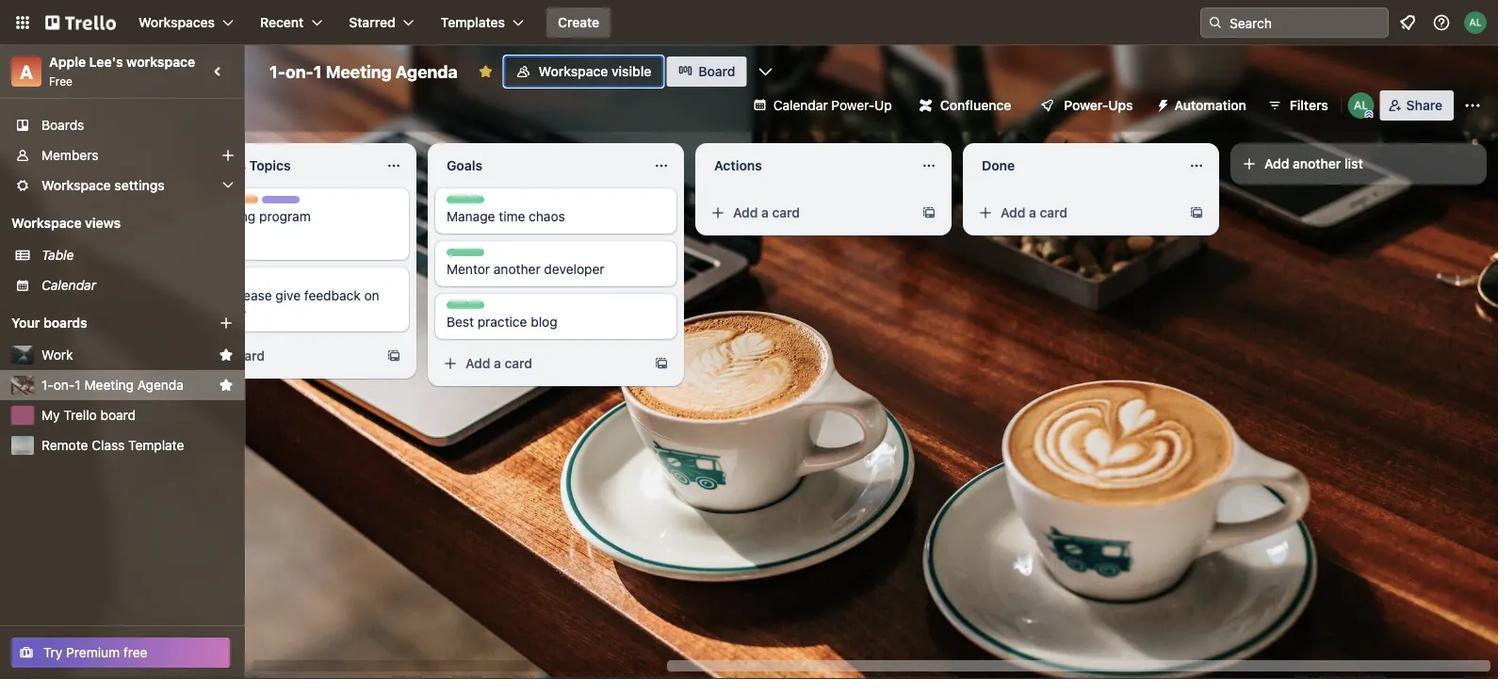 Task type: locate. For each thing, give the bounding box(es) containing it.
add a card button down actions text box
[[703, 198, 914, 228]]

class
[[92, 438, 125, 453]]

add down done
[[1001, 205, 1026, 221]]

free
[[123, 645, 148, 661]]

starred
[[349, 15, 396, 30]]

0 vertical spatial create from template… image
[[1190, 206, 1205, 221]]

1- inside 1-on-1 meeting agenda button
[[41, 378, 54, 393]]

agenda up my trello board link
[[137, 378, 184, 393]]

calendar down table
[[41, 278, 96, 293]]

boards link
[[0, 110, 245, 140]]

another
[[1294, 156, 1342, 172], [494, 262, 541, 277]]

add a card button down blog at the top left of page
[[436, 349, 647, 379]]

color: green, title: "goal" element down "goals"
[[447, 196, 485, 210]]

1- down recent
[[270, 61, 286, 82]]

card down actions text box
[[773, 205, 800, 221]]

a down done text field
[[1030, 205, 1037, 221]]

on- down recent dropdown button
[[286, 61, 314, 82]]

card down done text field
[[1040, 205, 1068, 221]]

1 vertical spatial 1-on-1 meeting agenda
[[41, 378, 184, 393]]

add another list button
[[1231, 143, 1488, 185]]

meeting down starred
[[326, 61, 392, 82]]

0 vertical spatial on-
[[286, 61, 314, 82]]

confluence
[[941, 98, 1012, 113]]

a down practice
[[494, 356, 501, 371]]

program
[[259, 209, 311, 224]]

1 vertical spatial on-
[[54, 378, 75, 393]]

apple lee's workspace free
[[49, 54, 195, 88]]

1 horizontal spatial 1
[[314, 61, 322, 82]]

2 vertical spatial goal
[[447, 303, 472, 316]]

a down add board image
[[226, 348, 234, 364]]

my
[[41, 408, 60, 423]]

1 vertical spatial 1-
[[41, 378, 54, 393]]

power-
[[832, 98, 875, 113], [1065, 98, 1109, 113]]

add a card down done
[[1001, 205, 1068, 221]]

1 starred icon image from the top
[[219, 348, 234, 363]]

0 horizontal spatial 1-
[[41, 378, 54, 393]]

1 horizontal spatial create from template… image
[[922, 206, 937, 221]]

workspace visible
[[539, 64, 652, 79]]

done
[[982, 158, 1015, 173]]

add
[[1265, 156, 1290, 172], [733, 205, 758, 221], [1001, 205, 1026, 221], [198, 348, 223, 364], [466, 356, 491, 371]]

1 vertical spatial meeting
[[84, 378, 134, 393]]

another left list
[[1294, 156, 1342, 172]]

starred button
[[338, 8, 426, 38]]

workspace
[[127, 54, 195, 70]]

remote class template link
[[41, 436, 234, 455]]

2 starred icon image from the top
[[219, 378, 234, 393]]

0 horizontal spatial create from template… image
[[654, 356, 669, 371]]

0 vertical spatial color: green, title: "goal" element
[[447, 196, 485, 210]]

calendar down the customize views icon at the right top of page
[[774, 98, 828, 113]]

recent button
[[249, 8, 334, 38]]

0 horizontal spatial another
[[494, 262, 541, 277]]

add down best
[[466, 356, 491, 371]]

1-on-1 meeting agenda up board
[[41, 378, 184, 393]]

goal inside goal manage time chaos
[[447, 197, 472, 210]]

calendar link
[[41, 276, 234, 295]]

1 vertical spatial create from template… image
[[387, 349, 402, 364]]

a for done
[[1030, 205, 1037, 221]]

1 horizontal spatial 1-on-1 meeting agenda
[[270, 61, 458, 82]]

goal for manage
[[447, 197, 472, 210]]

calendar
[[774, 98, 828, 113], [41, 278, 96, 293]]

lee's
[[89, 54, 123, 70]]

free
[[49, 74, 73, 88]]

give
[[276, 288, 301, 304]]

goal inside goal best practice blog
[[447, 303, 472, 316]]

0 vertical spatial workspace
[[539, 64, 608, 79]]

starred icon image for 1-on-1 meeting agenda
[[219, 378, 234, 393]]

agenda left star or unstar board icon
[[396, 61, 458, 82]]

another right mentor
[[494, 262, 541, 277]]

calendar for calendar power-up
[[774, 98, 828, 113]]

create button
[[547, 8, 611, 38]]

0 horizontal spatial meeting
[[84, 378, 134, 393]]

card for actions
[[773, 205, 800, 221]]

1 horizontal spatial on-
[[286, 61, 314, 82]]

1 down recent dropdown button
[[314, 61, 322, 82]]

meeting
[[326, 61, 392, 82], [84, 378, 134, 393]]

workspaces button
[[127, 8, 245, 38]]

share button
[[1381, 91, 1455, 121]]

2 vertical spatial workspace
[[11, 215, 82, 231]]

on-
[[286, 61, 314, 82], [54, 378, 75, 393]]

0 vertical spatial goal
[[447, 197, 472, 210]]

power- left confluence icon
[[832, 98, 875, 113]]

new training program
[[179, 209, 311, 224]]

on- inside "board name" text box
[[286, 61, 314, 82]]

add a card button for done
[[971, 198, 1182, 228]]

1 vertical spatial agenda
[[137, 378, 184, 393]]

add a card button down can you please give feedback on the report?
[[168, 341, 379, 371]]

calendar inside "link"
[[774, 98, 828, 113]]

add a card button down done text field
[[971, 198, 1182, 228]]

goal down the manage
[[447, 250, 472, 263]]

create from template… image for manager's topics
[[387, 349, 402, 364]]

2 vertical spatial color: green, title: "goal" element
[[447, 302, 485, 316]]

members link
[[0, 140, 245, 171]]

add a card for goals
[[466, 356, 533, 371]]

power- inside "link"
[[832, 98, 875, 113]]

1 vertical spatial calendar
[[41, 278, 96, 293]]

workspace down members
[[41, 178, 111, 193]]

1-on-1 meeting agenda inside button
[[41, 378, 184, 393]]

workspace inside popup button
[[41, 178, 111, 193]]

star or unstar board image
[[479, 64, 494, 79]]

sm image
[[1149, 91, 1175, 117]]

0 vertical spatial 1-on-1 meeting agenda
[[270, 61, 458, 82]]

workspace settings
[[41, 178, 165, 193]]

3 color: green, title: "goal" element from the top
[[447, 302, 485, 316]]

workspace down create button
[[539, 64, 608, 79]]

1 vertical spatial color: green, title: "goal" element
[[447, 249, 485, 263]]

1 goal from the top
[[447, 197, 472, 210]]

1 horizontal spatial another
[[1294, 156, 1342, 172]]

card down practice
[[505, 356, 533, 371]]

Done text field
[[971, 151, 1178, 181]]

1- up my
[[41, 378, 54, 393]]

1 horizontal spatial meeting
[[326, 61, 392, 82]]

1 up trello
[[75, 378, 81, 393]]

1 horizontal spatial 1-
[[270, 61, 286, 82]]

search image
[[1209, 15, 1224, 30]]

agenda inside "board name" text box
[[396, 61, 458, 82]]

agenda inside button
[[137, 378, 184, 393]]

0 vertical spatial meeting
[[326, 61, 392, 82]]

0 vertical spatial 1-
[[270, 61, 286, 82]]

1 horizontal spatial calendar
[[774, 98, 828, 113]]

0 vertical spatial another
[[1294, 156, 1342, 172]]

0 vertical spatial starred icon image
[[219, 348, 234, 363]]

1 inside button
[[75, 378, 81, 393]]

table link
[[41, 246, 234, 265]]

workspace up table
[[11, 215, 82, 231]]

can you please give feedback on the report? link
[[179, 287, 398, 324]]

color: green, title: "goal" element down mentor
[[447, 302, 485, 316]]

ups
[[1109, 98, 1134, 113]]

workspace for workspace visible
[[539, 64, 608, 79]]

manager's
[[179, 158, 246, 173]]

customize views image
[[757, 62, 775, 81]]

1 vertical spatial workspace
[[41, 178, 111, 193]]

0 horizontal spatial calendar
[[41, 278, 96, 293]]

0 horizontal spatial 1-on-1 meeting agenda
[[41, 378, 184, 393]]

remote class template
[[41, 438, 184, 453]]

1 vertical spatial create from template… image
[[654, 356, 669, 371]]

boards
[[43, 315, 87, 331]]

board
[[100, 408, 136, 423]]

1 color: green, title: "goal" element from the top
[[447, 196, 485, 210]]

a down the actions
[[762, 205, 769, 221]]

your boards
[[11, 315, 87, 331]]

3 goal from the top
[[447, 303, 472, 316]]

create from template… image for actions
[[922, 206, 937, 221]]

add a card button
[[703, 198, 914, 228], [971, 198, 1182, 228], [168, 341, 379, 371], [436, 349, 647, 379]]

add a card down practice
[[466, 356, 533, 371]]

power- inside button
[[1065, 98, 1109, 113]]

2 power- from the left
[[1065, 98, 1109, 113]]

try
[[43, 645, 63, 661]]

0 vertical spatial create from template… image
[[922, 206, 937, 221]]

1
[[314, 61, 322, 82], [75, 378, 81, 393]]

2 goal from the top
[[447, 250, 472, 263]]

can
[[179, 288, 203, 304]]

power-ups
[[1065, 98, 1134, 113]]

1 horizontal spatial create from template… image
[[1190, 206, 1205, 221]]

add a card for actions
[[733, 205, 800, 221]]

1 horizontal spatial agenda
[[396, 61, 458, 82]]

goal down "goals"
[[447, 197, 472, 210]]

goal mentor another developer
[[447, 250, 605, 277]]

goal inside the goal mentor another developer
[[447, 250, 472, 263]]

0 vertical spatial 1
[[314, 61, 322, 82]]

1 vertical spatial goal
[[447, 250, 472, 263]]

add down the filters button
[[1265, 156, 1290, 172]]

chaos
[[529, 209, 565, 224]]

1 horizontal spatial power-
[[1065, 98, 1109, 113]]

0 horizontal spatial create from template… image
[[387, 349, 402, 364]]

create from template… image
[[1190, 206, 1205, 221], [387, 349, 402, 364]]

0 vertical spatial agenda
[[396, 61, 458, 82]]

goal down mentor
[[447, 303, 472, 316]]

the
[[179, 307, 199, 322]]

color: green, title: "goal" element
[[447, 196, 485, 210], [447, 249, 485, 263], [447, 302, 485, 316]]

on- down the work
[[54, 378, 75, 393]]

can you please give feedback on the report?
[[179, 288, 380, 322]]

goal for best
[[447, 303, 472, 316]]

please
[[232, 288, 272, 304]]

2 color: green, title: "goal" element from the top
[[447, 249, 485, 263]]

1 vertical spatial 1
[[75, 378, 81, 393]]

0 horizontal spatial 1
[[75, 378, 81, 393]]

calendar power-up link
[[742, 91, 904, 121]]

0 horizontal spatial agenda
[[137, 378, 184, 393]]

1-on-1 meeting agenda down starred
[[270, 61, 458, 82]]

power- up done text field
[[1065, 98, 1109, 113]]

developer
[[544, 262, 605, 277]]

create from template… image
[[922, 206, 937, 221], [654, 356, 669, 371]]

this member is an admin of this board. image
[[1366, 110, 1374, 119]]

color: green, title: "goal" element down the manage
[[447, 249, 485, 263]]

members
[[41, 148, 98, 163]]

apple lee (applelee29) image
[[1349, 92, 1375, 119]]

a
[[762, 205, 769, 221], [1030, 205, 1037, 221], [226, 348, 234, 364], [494, 356, 501, 371]]

meeting up board
[[84, 378, 134, 393]]

manage time chaos link
[[447, 207, 666, 226]]

starred icon image
[[219, 348, 234, 363], [219, 378, 234, 393]]

on- inside button
[[54, 378, 75, 393]]

power-ups button
[[1027, 91, 1145, 121]]

create from template… image for goals
[[654, 356, 669, 371]]

1-
[[270, 61, 286, 82], [41, 378, 54, 393]]

table
[[41, 247, 74, 263]]

workspace inside button
[[539, 64, 608, 79]]

add a card down the actions
[[733, 205, 800, 221]]

meeting inside "board name" text box
[[326, 61, 392, 82]]

boards
[[41, 117, 84, 133]]

1 vertical spatial starred icon image
[[219, 378, 234, 393]]

agenda
[[396, 61, 458, 82], [137, 378, 184, 393]]

1 vertical spatial another
[[494, 262, 541, 277]]

goal
[[447, 197, 472, 210], [447, 250, 472, 263], [447, 303, 472, 316]]

1 power- from the left
[[832, 98, 875, 113]]

add down the actions
[[733, 205, 758, 221]]

trello
[[63, 408, 97, 423]]

add a card down add board image
[[198, 348, 265, 364]]

another inside the goal mentor another developer
[[494, 262, 541, 277]]

back to home image
[[45, 8, 116, 38]]

0 horizontal spatial power-
[[832, 98, 875, 113]]

Board name text field
[[260, 57, 467, 87]]

list
[[1345, 156, 1364, 172]]

0 vertical spatial calendar
[[774, 98, 828, 113]]

0 horizontal spatial on-
[[54, 378, 75, 393]]

create
[[558, 15, 600, 30]]



Task type: vqa. For each thing, say whether or not it's contained in the screenshot.
Goal related to Mentor
yes



Task type: describe. For each thing, give the bounding box(es) containing it.
switch to… image
[[13, 13, 32, 32]]

add a card for done
[[1001, 205, 1068, 221]]

add board image
[[219, 316, 234, 331]]

confluence icon image
[[920, 99, 933, 112]]

try premium free
[[43, 645, 148, 661]]

feedback
[[304, 288, 361, 304]]

a for goals
[[494, 356, 501, 371]]

topics
[[250, 158, 291, 173]]

calendar power-up
[[774, 98, 893, 113]]

add another list
[[1265, 156, 1364, 172]]

apple
[[49, 54, 86, 70]]

add a card button for actions
[[703, 198, 914, 228]]

automation button
[[1149, 91, 1258, 121]]

work
[[41, 347, 73, 363]]

manage
[[447, 209, 495, 224]]

your boards with 4 items element
[[11, 312, 190, 335]]

goal for mentor
[[447, 250, 472, 263]]

apple lee's workspace link
[[49, 54, 195, 70]]

color: green, title: "goal" element for manage
[[447, 196, 485, 210]]

card down report?
[[237, 348, 265, 364]]

goals
[[447, 158, 483, 173]]

a
[[20, 60, 33, 82]]

add down add board image
[[198, 348, 223, 364]]

workspaces
[[139, 15, 215, 30]]

premium
[[66, 645, 120, 661]]

on
[[364, 288, 380, 304]]

reassign
[[262, 197, 311, 210]]

workspace views
[[11, 215, 121, 231]]

new
[[179, 209, 206, 224]]

board link
[[667, 57, 747, 87]]

create from template… image for done
[[1190, 206, 1205, 221]]

my trello board
[[41, 408, 136, 423]]

1 inside "board name" text box
[[314, 61, 322, 82]]

a link
[[11, 57, 41, 87]]

filters
[[1290, 98, 1329, 113]]

show menu image
[[1464, 96, 1483, 115]]

another inside button
[[1294, 156, 1342, 172]]

1-on-1 meeting agenda inside "board name" text box
[[270, 61, 458, 82]]

filters button
[[1262, 91, 1335, 121]]

up
[[875, 98, 893, 113]]

color: green, title: "goal" element for best
[[447, 302, 485, 316]]

work button
[[41, 346, 211, 365]]

add for actions
[[733, 205, 758, 221]]

Manager's Topics text field
[[168, 151, 375, 181]]

color: purple, title: "reassign" element
[[262, 196, 311, 210]]

workspace navigation collapse icon image
[[206, 58, 232, 85]]

recent
[[260, 15, 304, 30]]

mentor
[[447, 262, 490, 277]]

1-on-1 meeting agenda button
[[41, 376, 211, 395]]

my trello board link
[[41, 406, 234, 425]]

visible
[[612, 64, 652, 79]]

meeting inside button
[[84, 378, 134, 393]]

starred icon image for work
[[219, 348, 234, 363]]

new training program link
[[179, 207, 398, 226]]

open information menu image
[[1433, 13, 1452, 32]]

primary element
[[0, 0, 1499, 45]]

workspace visible button
[[505, 57, 663, 87]]

report?
[[202, 307, 246, 322]]

actions
[[715, 158, 762, 173]]

0 notifications image
[[1397, 11, 1420, 34]]

a for actions
[[762, 205, 769, 221]]

1- inside "board name" text box
[[270, 61, 286, 82]]

apple lee (applelee29) image
[[1465, 11, 1488, 34]]

Actions text field
[[703, 151, 911, 181]]

workspace for workspace settings
[[41, 178, 111, 193]]

add for goals
[[466, 356, 491, 371]]

you
[[207, 288, 229, 304]]

automation
[[1175, 98, 1247, 113]]

mentor another developer link
[[447, 260, 666, 279]]

template
[[128, 438, 184, 453]]

settings
[[114, 178, 165, 193]]

add inside add another list button
[[1265, 156, 1290, 172]]

share
[[1407, 98, 1443, 113]]

add for done
[[1001, 205, 1026, 221]]

templates
[[441, 15, 505, 30]]

best
[[447, 314, 474, 330]]

color: green, title: "goal" element for mentor
[[447, 249, 485, 263]]

templates button
[[430, 8, 535, 38]]

views
[[85, 215, 121, 231]]

calendar for calendar
[[41, 278, 96, 293]]

confluence button
[[909, 91, 1023, 121]]

add a card button for goals
[[436, 349, 647, 379]]

goal manage time chaos
[[447, 197, 565, 224]]

add a card button for manager's topics
[[168, 341, 379, 371]]

workspace for workspace views
[[11, 215, 82, 231]]

card for goals
[[505, 356, 533, 371]]

blog
[[531, 314, 558, 330]]

Search field
[[1224, 8, 1389, 37]]

card for done
[[1040, 205, 1068, 221]]

Goals text field
[[436, 151, 643, 181]]

your
[[11, 315, 40, 331]]

board
[[699, 64, 736, 79]]

workspace settings button
[[0, 171, 245, 201]]

remote
[[41, 438, 88, 453]]

practice
[[478, 314, 527, 330]]

goal best practice blog
[[447, 303, 558, 330]]

try premium free button
[[11, 638, 230, 668]]

best practice blog link
[[447, 313, 666, 332]]

training
[[210, 209, 256, 224]]

time
[[499, 209, 525, 224]]

manager's topics
[[179, 158, 291, 173]]



